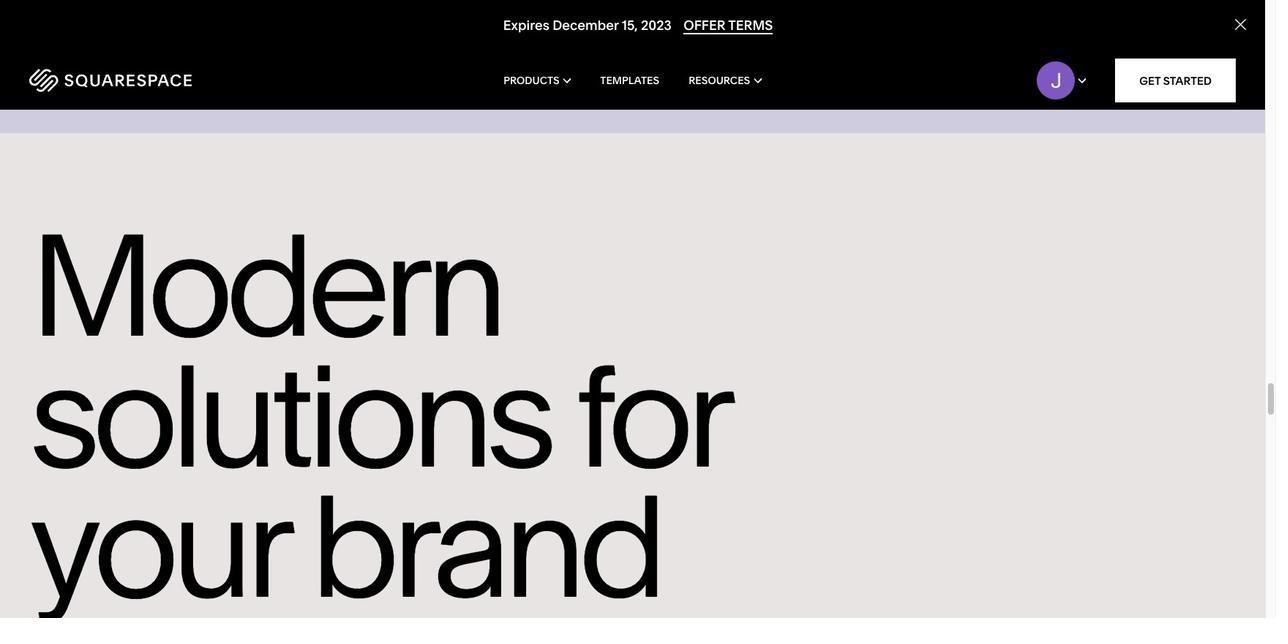 Task type: describe. For each thing, give the bounding box(es) containing it.
get
[[1140, 74, 1161, 87]]

get started link
[[1116, 59, 1237, 102]]

terms
[[729, 17, 773, 34]]

your
[[29, 461, 284, 619]]

products
[[504, 74, 560, 87]]

templates
[[601, 74, 660, 87]]

resources
[[689, 74, 751, 87]]

squarespace logo image
[[29, 69, 192, 92]]

squarespace logo link
[[29, 69, 271, 92]]

offer terms
[[684, 17, 773, 34]]

15,
[[622, 17, 638, 34]]



Task type: locate. For each thing, give the bounding box(es) containing it.
templates link
[[601, 51, 660, 110]]

solutions
[[29, 331, 549, 503]]

modern solutions for your brand
[[29, 200, 725, 619]]

offer terms link
[[684, 17, 773, 35]]

december
[[553, 17, 619, 34]]

started
[[1164, 74, 1212, 87]]

for
[[575, 331, 725, 503]]

products button
[[504, 51, 571, 110]]

get started
[[1140, 74, 1212, 87]]

expires
[[503, 17, 550, 34]]

brand
[[310, 461, 660, 619]]

an email displaying purple jello cake on a glass structure, illustrating email automation. image
[[642, 0, 1237, 46]]

modern
[[29, 200, 500, 372]]

resources button
[[689, 51, 762, 110]]

expires december 15, 2023
[[503, 17, 672, 34]]

offer
[[684, 17, 726, 34]]

2023
[[641, 17, 672, 34]]



Task type: vqa. For each thing, say whether or not it's contained in the screenshot.
Expires
yes



